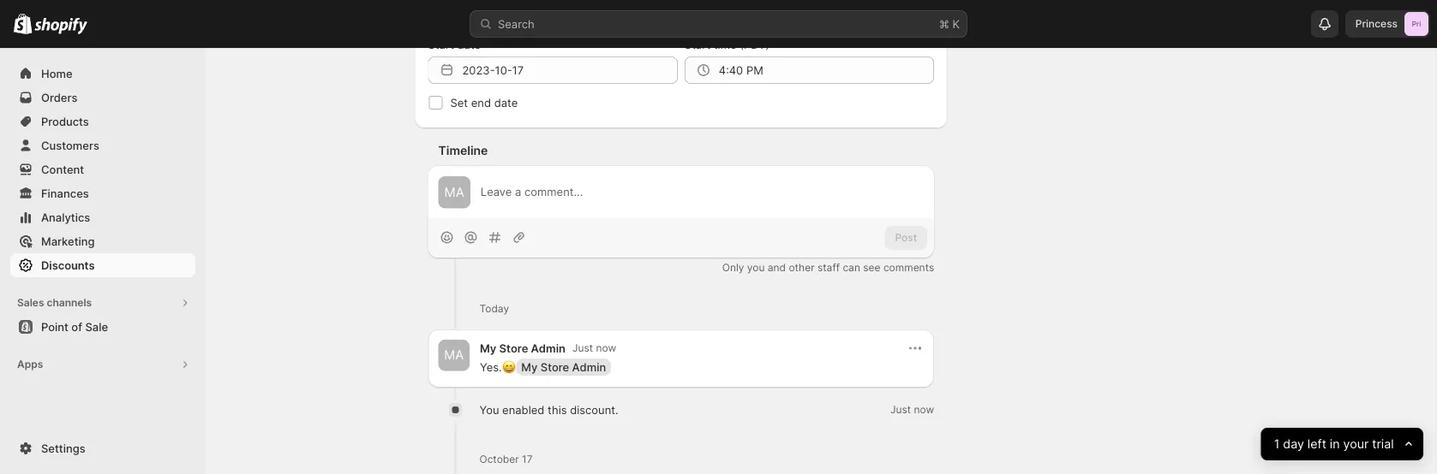 Task type: describe. For each thing, give the bounding box(es) containing it.
1 day left in your trial
[[1274, 437, 1394, 452]]

start date
[[428, 38, 481, 51]]

apps button
[[10, 353, 195, 377]]

sales
[[17, 297, 44, 309]]

17
[[522, 454, 533, 466]]

1 day left in your trial button
[[1261, 428, 1423, 461]]

⌘ k
[[939, 17, 960, 30]]

settings
[[41, 442, 85, 455]]

analytics link
[[10, 206, 195, 230]]

1 horizontal spatial shopify image
[[34, 18, 88, 35]]

point of sale button
[[0, 315, 206, 339]]

finances
[[41, 187, 89, 200]]

set
[[450, 96, 468, 109]]

comments
[[883, 262, 934, 274]]

see
[[863, 262, 880, 274]]

start for start time (pdt)
[[685, 38, 711, 51]]

products link
[[10, 110, 195, 134]]

sales channels
[[17, 297, 92, 309]]

orders
[[41, 91, 78, 104]]

now inside the my store admin just now yes.😄 my store admin
[[596, 342, 616, 355]]

products
[[41, 115, 89, 128]]

marketing
[[41, 235, 95, 248]]

october
[[479, 454, 519, 466]]

Start date text field
[[462, 57, 678, 84]]

customers link
[[10, 134, 195, 158]]

start for start date
[[428, 38, 454, 51]]

active
[[428, 14, 462, 27]]

only you and other staff can see comments
[[722, 262, 934, 274]]

⌘
[[939, 17, 949, 30]]

apps
[[17, 359, 43, 371]]

point
[[41, 320, 68, 334]]

trial
[[1372, 437, 1394, 452]]

just inside the my store admin just now yes.😄 my store admin
[[572, 342, 593, 355]]

0 vertical spatial date
[[457, 38, 481, 51]]

only
[[722, 262, 744, 274]]

content
[[41, 163, 84, 176]]

0 horizontal spatial admin
[[531, 342, 565, 355]]

timeline
[[438, 144, 488, 158]]

start time (pdt)
[[685, 38, 770, 51]]

left
[[1308, 437, 1326, 452]]

yes.😄
[[480, 361, 513, 374]]

discounts
[[41, 259, 95, 272]]

you
[[747, 262, 765, 274]]

this
[[548, 403, 567, 417]]



Task type: locate. For each thing, give the bounding box(es) containing it.
home
[[41, 67, 72, 80]]

date
[[457, 38, 481, 51], [494, 96, 518, 109]]

just
[[572, 342, 593, 355], [890, 404, 911, 416]]

princess
[[1355, 18, 1398, 30]]

settings link
[[10, 437, 195, 461]]

customers
[[41, 139, 99, 152]]

content link
[[10, 158, 195, 182]]

discounts link
[[10, 254, 195, 278]]

my right yes.😄
[[521, 361, 538, 374]]

my store admin just now yes.😄 my store admin
[[480, 342, 616, 374]]

1 horizontal spatial date
[[494, 96, 518, 109]]

point of sale
[[41, 320, 108, 334]]

admin up discount.
[[572, 361, 606, 374]]

store up yes.😄
[[499, 342, 528, 355]]

of
[[71, 320, 82, 334]]

search
[[498, 17, 534, 30]]

princess image
[[1404, 12, 1428, 36]]

can
[[843, 262, 860, 274]]

0 vertical spatial now
[[596, 342, 616, 355]]

1 vertical spatial just
[[890, 404, 911, 416]]

0 vertical spatial just
[[572, 342, 593, 355]]

0 horizontal spatial just
[[572, 342, 593, 355]]

dates
[[465, 14, 495, 27]]

home link
[[10, 62, 195, 86]]

sale
[[85, 320, 108, 334]]

1 vertical spatial admin
[[572, 361, 606, 374]]

discount.
[[570, 403, 618, 417]]

0 vertical spatial store
[[499, 342, 528, 355]]

time
[[714, 38, 737, 51]]

orders link
[[10, 86, 195, 110]]

marketing link
[[10, 230, 195, 254]]

other
[[789, 262, 815, 274]]

start left the "time"
[[685, 38, 711, 51]]

start down active at the top of page
[[428, 38, 454, 51]]

1 horizontal spatial start
[[685, 38, 711, 51]]

Leave a comment... text field
[[481, 184, 924, 201]]

k
[[952, 17, 960, 30]]

shopify image
[[14, 13, 32, 34], [34, 18, 88, 35]]

0 horizontal spatial date
[[457, 38, 481, 51]]

you
[[479, 403, 499, 417]]

set end date
[[450, 96, 518, 109]]

finances link
[[10, 182, 195, 206]]

store up this
[[541, 361, 569, 374]]

0 horizontal spatial start
[[428, 38, 454, 51]]

date right "end"
[[494, 96, 518, 109]]

analytics
[[41, 211, 90, 224]]

point of sale link
[[10, 315, 195, 339]]

1 vertical spatial avatar with initials m a image
[[438, 340, 470, 371]]

october 17
[[479, 454, 533, 466]]

1
[[1274, 437, 1280, 452]]

start
[[428, 38, 454, 51], [685, 38, 711, 51]]

0 vertical spatial admin
[[531, 342, 565, 355]]

1 avatar with initials m a image from the top
[[438, 177, 470, 208]]

Start time (PDT) text field
[[719, 57, 934, 84]]

today
[[479, 303, 509, 315]]

enabled
[[502, 403, 544, 417]]

avatar with initials m a image
[[438, 177, 470, 208], [438, 340, 470, 371]]

end
[[471, 96, 491, 109]]

1 vertical spatial my
[[521, 361, 538, 374]]

active dates
[[428, 14, 495, 27]]

my store admin link
[[516, 359, 611, 376]]

1 vertical spatial date
[[494, 96, 518, 109]]

1 horizontal spatial my
[[521, 361, 538, 374]]

my up yes.😄
[[480, 342, 496, 355]]

staff
[[817, 262, 840, 274]]

my
[[480, 342, 496, 355], [521, 361, 538, 374]]

0 horizontal spatial shopify image
[[14, 13, 32, 34]]

now
[[596, 342, 616, 355], [914, 404, 934, 416]]

just now
[[890, 404, 934, 416]]

2 avatar with initials m a image from the top
[[438, 340, 470, 371]]

sales channels button
[[10, 291, 195, 315]]

avatar with initials m a image down timeline
[[438, 177, 470, 208]]

store
[[499, 342, 528, 355], [541, 361, 569, 374]]

your
[[1343, 437, 1369, 452]]

0 vertical spatial my
[[480, 342, 496, 355]]

2 start from the left
[[685, 38, 711, 51]]

1 horizontal spatial store
[[541, 361, 569, 374]]

you enabled this discount.
[[479, 403, 618, 417]]

date down active dates
[[457, 38, 481, 51]]

(pdt)
[[740, 38, 770, 51]]

channels
[[47, 297, 92, 309]]

day
[[1283, 437, 1304, 452]]

0 vertical spatial avatar with initials m a image
[[438, 177, 470, 208]]

admin
[[531, 342, 565, 355], [572, 361, 606, 374]]

and
[[768, 262, 786, 274]]

1 start from the left
[[428, 38, 454, 51]]

1 horizontal spatial just
[[890, 404, 911, 416]]

0 horizontal spatial now
[[596, 342, 616, 355]]

0 horizontal spatial store
[[499, 342, 528, 355]]

1 vertical spatial store
[[541, 361, 569, 374]]

admin up my store admin link at bottom left
[[531, 342, 565, 355]]

avatar with initials m a image left yes.😄
[[438, 340, 470, 371]]

1 horizontal spatial admin
[[572, 361, 606, 374]]

in
[[1330, 437, 1340, 452]]

1 vertical spatial now
[[914, 404, 934, 416]]

0 horizontal spatial my
[[480, 342, 496, 355]]

1 horizontal spatial now
[[914, 404, 934, 416]]



Task type: vqa. For each thing, say whether or not it's contained in the screenshot.
A for Select a plan and pay $1/month for 3 months .
no



